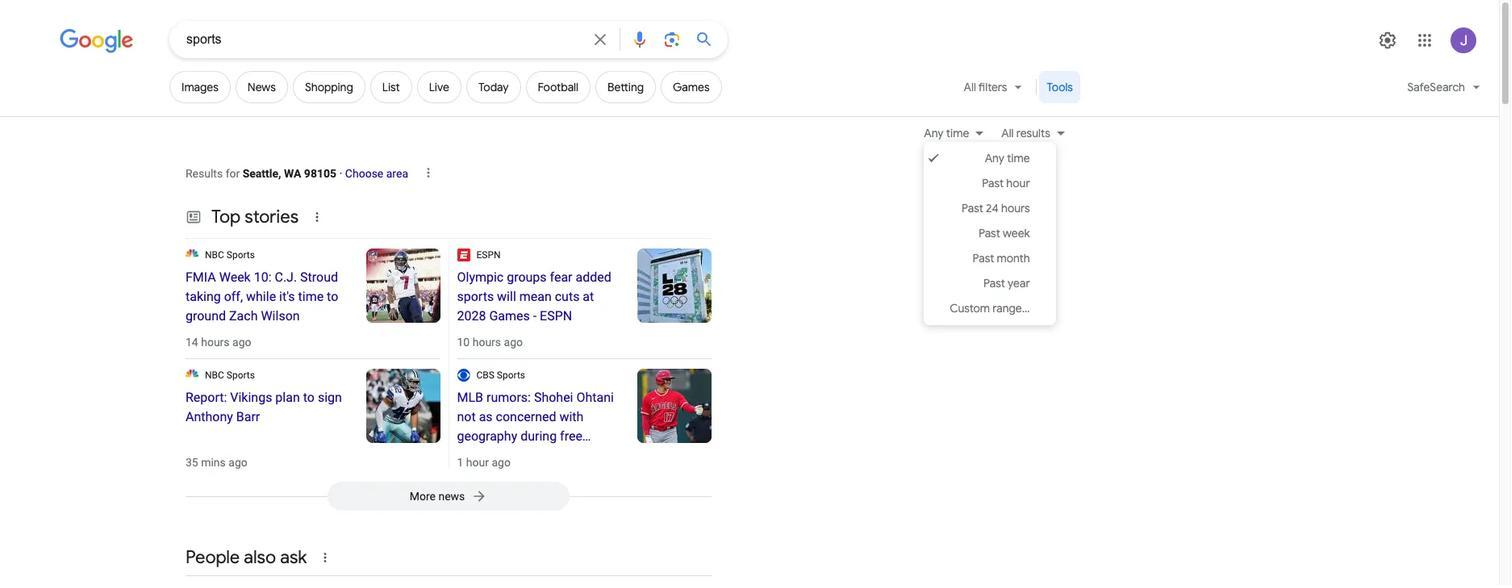 Task type: describe. For each thing, give the bounding box(es) containing it.
add list element
[[382, 80, 400, 94]]

olympic
[[457, 270, 504, 285]]

2028
[[457, 308, 486, 324]]

report:
[[186, 390, 227, 405]]

report: vikings plan to sign anthony barr heading
[[186, 388, 350, 427]]

fmia week 10: c.j. stroud taking off, while it's time to ground zach wilson
[[186, 270, 338, 324]]

ago for off,
[[232, 336, 251, 349]]

1 hour ago
[[457, 456, 511, 469]]

past month
[[973, 251, 1030, 266]]

all for all results
[[1002, 126, 1014, 140]]

more news
[[410, 490, 465, 503]]

during
[[521, 429, 557, 444]]

added
[[576, 270, 611, 285]]

top
[[211, 206, 241, 228]]

results for seattle, wa 98105 ∙ choose area
[[186, 167, 408, 180]]

news
[[248, 80, 276, 94]]

nbc sports for vikings
[[205, 370, 255, 381]]

anthony
[[186, 409, 233, 424]]

past 24 hours link
[[924, 196, 1056, 221]]

images
[[182, 80, 219, 94]]

football
[[538, 80, 579, 94]]

week
[[1003, 226, 1030, 240]]

garnering
[[457, 467, 512, 483]]

barr
[[236, 409, 260, 424]]

past for past month
[[973, 251, 995, 266]]

betting link
[[596, 71, 656, 103]]

to inside fmia week 10: c.j. stroud taking off, while it's time to ground zach wilson
[[327, 289, 338, 304]]

geography
[[457, 429, 517, 444]]

people
[[186, 546, 240, 569]]

add football element
[[538, 80, 579, 94]]

35
[[186, 456, 198, 469]]

taking
[[186, 289, 221, 304]]

week
[[219, 270, 251, 285]]

to inside report: vikings plan to sign anthony barr
[[303, 390, 315, 405]]

range...
[[993, 301, 1030, 316]]

ground
[[186, 308, 226, 324]]

ago for barr
[[229, 456, 248, 469]]

as
[[479, 409, 493, 424]]

past hour
[[982, 176, 1030, 190]]

ago for mean
[[504, 336, 523, 349]]

any time inside any time "radio item"
[[985, 151, 1030, 165]]

add today element
[[478, 80, 509, 94]]

custom range... menu item
[[950, 301, 1030, 316]]

time inside dropdown button
[[946, 126, 969, 140]]

past for past year
[[984, 276, 1005, 291]]

today link
[[466, 71, 521, 103]]

past for past 24 hours
[[962, 201, 984, 215]]

shohei
[[534, 390, 573, 405]]

any time inside any time dropdown button
[[924, 126, 969, 140]]

any time button
[[924, 124, 992, 142]]

shopping
[[305, 80, 353, 94]]

wa
[[284, 167, 301, 180]]

fmia
[[186, 270, 216, 285]]

safesearch button
[[1398, 71, 1491, 110]]

while
[[246, 289, 276, 304]]

seattle,
[[243, 167, 281, 180]]

past month link
[[924, 246, 1056, 271]]

aaron
[[503, 448, 538, 463]]

past year link
[[924, 271, 1056, 296]]

top stories
[[211, 206, 299, 228]]

cuts
[[555, 289, 580, 304]]

past week
[[979, 226, 1030, 240]]

report: vikings plan to sign anthony barr
[[186, 390, 342, 424]]

hours for fmia week 10: c.j. stroud taking off, while it's time to ground zach wilson
[[201, 336, 230, 349]]

nbc for fmia
[[205, 249, 224, 261]]

live link
[[417, 71, 462, 103]]

mean
[[519, 289, 552, 304]]

add live element
[[429, 80, 449, 94]]

mlb
[[457, 390, 483, 405]]

google image
[[60, 29, 134, 53]]

for
[[226, 167, 240, 180]]

it's
[[279, 289, 295, 304]]

vikings
[[230, 390, 272, 405]]

past year
[[984, 276, 1030, 291]]

rumors:
[[487, 390, 531, 405]]

time inside fmia week 10: c.j. stroud taking off, while it's time to ground zach wilson
[[298, 289, 324, 304]]

zach
[[229, 308, 258, 324]]

off,
[[224, 289, 243, 304]]

past for past hour
[[982, 176, 1004, 190]]

any inside dropdown button
[[924, 126, 944, 140]]

groups
[[507, 270, 547, 285]]

past week link
[[924, 221, 1056, 246]]

filters
[[979, 80, 1008, 94]]

mlb rumors: shohei ohtani not as concerned with geography during free agency, aaron nola garnering interest
[[457, 390, 614, 483]]

c.j.
[[275, 270, 297, 285]]

-
[[533, 308, 537, 324]]

stroud
[[300, 270, 338, 285]]

menu containing any time
[[924, 142, 1056, 325]]

nola
[[541, 448, 567, 463]]

past for past week
[[979, 226, 1000, 240]]

time inside "radio item"
[[1007, 151, 1030, 165]]



Task type: locate. For each thing, give the bounding box(es) containing it.
1 horizontal spatial any
[[985, 151, 1005, 165]]

wilson
[[261, 308, 300, 324]]

tools
[[1047, 80, 1073, 94]]

people also ask
[[186, 546, 307, 569]]

all inside popup button
[[964, 80, 976, 94]]

0 vertical spatial any time
[[924, 126, 969, 140]]

more
[[410, 490, 436, 503]]

images link
[[169, 71, 231, 103]]

hour for 1
[[466, 456, 489, 469]]

0 vertical spatial time
[[946, 126, 969, 140]]

past hour link
[[924, 171, 1056, 196]]

1 horizontal spatial to
[[327, 289, 338, 304]]

interest
[[515, 467, 558, 483]]

ago up cbs sports
[[504, 336, 523, 349]]

35 mins ago
[[186, 456, 248, 469]]

10 hours ago
[[457, 336, 523, 349]]

ago right mins
[[229, 456, 248, 469]]

sports
[[457, 289, 494, 304]]

hour up past 24 hours at the top of the page
[[1007, 176, 1030, 190]]

1 vertical spatial all
[[1002, 126, 1014, 140]]

0 horizontal spatial any
[[924, 126, 944, 140]]

also
[[244, 546, 276, 569]]

games link
[[661, 71, 722, 103]]

espn inside olympic groups fear added sports will mean cuts at 2028 games - espn
[[540, 308, 572, 324]]

0 horizontal spatial hour
[[466, 456, 489, 469]]

past inside the past week link
[[979, 226, 1000, 240]]

∙
[[339, 167, 342, 180]]

espn up olympic
[[477, 249, 501, 261]]

olympic groups fear added sports will mean cuts at 2028 games - espn heading
[[457, 268, 621, 326]]

sports
[[227, 249, 255, 261], [227, 370, 255, 381], [497, 370, 525, 381]]

more news link
[[199, 482, 699, 511]]

any time
[[924, 126, 969, 140], [985, 151, 1030, 165]]

news link
[[236, 71, 288, 103]]

all filters
[[964, 80, 1008, 94]]

sports for rumors:
[[497, 370, 525, 381]]

sports up the rumors:
[[497, 370, 525, 381]]

all inside dropdown button
[[1002, 126, 1014, 140]]

1 nbc sports from the top
[[205, 249, 255, 261]]

games down search by image
[[673, 80, 710, 94]]

games down will
[[489, 308, 530, 324]]

agency,
[[457, 448, 500, 463]]

1 vertical spatial nbc sports
[[205, 370, 255, 381]]

espn
[[477, 249, 501, 261], [540, 308, 572, 324]]

past inside 'past 24 hours' 'link'
[[962, 201, 984, 215]]

results
[[186, 167, 223, 180]]

stories
[[245, 206, 299, 228]]

to left sign
[[303, 390, 315, 405]]

0 horizontal spatial any time
[[924, 126, 969, 140]]

sports for vikings
[[227, 370, 255, 381]]

hours inside 'past 24 hours' 'link'
[[1002, 201, 1030, 215]]

month
[[997, 251, 1030, 266]]

2 horizontal spatial hours
[[1002, 201, 1030, 215]]

to
[[327, 289, 338, 304], [303, 390, 315, 405]]

98105
[[304, 167, 337, 180]]

with
[[560, 409, 584, 424]]

nbc up fmia
[[205, 249, 224, 261]]

list
[[382, 80, 400, 94]]

ago for concerned
[[492, 456, 511, 469]]

ago
[[232, 336, 251, 349], [504, 336, 523, 349], [229, 456, 248, 469], [492, 456, 511, 469]]

all
[[964, 80, 976, 94], [1002, 126, 1014, 140]]

0 vertical spatial nbc
[[205, 249, 224, 261]]

time up any time "radio item"
[[946, 126, 969, 140]]

hours right 14
[[201, 336, 230, 349]]

area
[[386, 167, 408, 180]]

time down stroud
[[298, 289, 324, 304]]

mlb rumors: shohei ohtani not as concerned with geography during free agency, aaron nola garnering interest heading
[[457, 388, 621, 483]]

any
[[924, 126, 944, 140], [985, 151, 1005, 165]]

24
[[986, 201, 999, 215]]

all for all filters
[[964, 80, 976, 94]]

games inside olympic groups fear added sports will mean cuts at 2028 games - espn
[[489, 308, 530, 324]]

1 horizontal spatial hours
[[473, 336, 501, 349]]

nbc
[[205, 249, 224, 261], [205, 370, 224, 381]]

past left year
[[984, 276, 1005, 291]]

fmia week 10: c.j. stroud taking off, while it's time to ground zach wilson heading
[[186, 268, 350, 326]]

1 horizontal spatial espn
[[540, 308, 572, 324]]

14
[[186, 336, 198, 349]]

past
[[982, 176, 1004, 190], [962, 201, 984, 215], [979, 226, 1000, 240], [973, 251, 995, 266], [984, 276, 1005, 291]]

choose area button
[[345, 151, 408, 190]]

0 horizontal spatial hours
[[201, 336, 230, 349]]

mins
[[201, 456, 226, 469]]

live
[[429, 80, 449, 94]]

0 vertical spatial hour
[[1007, 176, 1030, 190]]

0 horizontal spatial all
[[964, 80, 976, 94]]

sports for week
[[227, 249, 255, 261]]

1 vertical spatial any time
[[985, 151, 1030, 165]]

1 horizontal spatial games
[[673, 80, 710, 94]]

1 vertical spatial any
[[985, 151, 1005, 165]]

Search search field
[[186, 31, 581, 51]]

0 horizontal spatial to
[[303, 390, 315, 405]]

add games element
[[673, 80, 710, 94]]

all results
[[1002, 126, 1051, 140]]

2 horizontal spatial time
[[1007, 151, 1030, 165]]

1 vertical spatial to
[[303, 390, 315, 405]]

all left results
[[1002, 126, 1014, 140]]

any time up any time "radio item"
[[924, 126, 969, 140]]

year
[[1008, 276, 1030, 291]]

nbc up report:
[[205, 370, 224, 381]]

past 24 hours
[[962, 201, 1030, 215]]

2 nbc from the top
[[205, 370, 224, 381]]

1 nbc from the top
[[205, 249, 224, 261]]

any up any time "radio item"
[[924, 126, 944, 140]]

add betting element
[[608, 80, 644, 94]]

shopping link
[[293, 71, 365, 103]]

tools button
[[1040, 71, 1081, 103]]

results
[[1017, 126, 1051, 140]]

past inside past hour link
[[982, 176, 1004, 190]]

past left '24'
[[962, 201, 984, 215]]

1 vertical spatial games
[[489, 308, 530, 324]]

past down any time "radio item"
[[982, 176, 1004, 190]]

to down stroud
[[327, 289, 338, 304]]

espn right -
[[540, 308, 572, 324]]

news
[[439, 490, 465, 503]]

ago down geography
[[492, 456, 511, 469]]

sports up week
[[227, 249, 255, 261]]

time down all results
[[1007, 151, 1030, 165]]

nbc for report:
[[205, 370, 224, 381]]

ask
[[280, 546, 307, 569]]

any time up past hour
[[985, 151, 1030, 165]]

hours for olympic groups fear added sports will mean cuts at 2028 games - espn
[[473, 336, 501, 349]]

hour inside menu
[[1007, 176, 1030, 190]]

past down 'past 24 hours' 'link'
[[979, 226, 1000, 240]]

choose
[[345, 167, 384, 180]]

plan
[[275, 390, 300, 405]]

cbs
[[477, 370, 495, 381]]

1 horizontal spatial any time
[[985, 151, 1030, 165]]

14 hours ago
[[186, 336, 251, 349]]

past inside past year link
[[984, 276, 1005, 291]]

nbc sports up vikings
[[205, 370, 255, 381]]

menu
[[924, 142, 1056, 325]]

0 vertical spatial espn
[[477, 249, 501, 261]]

concerned
[[496, 409, 556, 424]]

1 horizontal spatial hour
[[1007, 176, 1030, 190]]

2 nbc sports from the top
[[205, 370, 255, 381]]

sports up vikings
[[227, 370, 255, 381]]

1
[[457, 456, 464, 469]]

0 vertical spatial any
[[924, 126, 944, 140]]

0 horizontal spatial espn
[[477, 249, 501, 261]]

1 vertical spatial hour
[[466, 456, 489, 469]]

any inside "radio item"
[[985, 151, 1005, 165]]

past down the past week link
[[973, 251, 995, 266]]

ohtani
[[577, 390, 614, 405]]

hour right 1
[[466, 456, 489, 469]]

1 horizontal spatial time
[[946, 126, 969, 140]]

today
[[478, 80, 509, 94]]

betting
[[608, 80, 644, 94]]

None search field
[[0, 20, 728, 58]]

ago down zach
[[232, 336, 251, 349]]

hours
[[1002, 201, 1030, 215], [201, 336, 230, 349], [473, 336, 501, 349]]

all left filters
[[964, 80, 976, 94]]

1 vertical spatial time
[[1007, 151, 1030, 165]]

nbc sports up week
[[205, 249, 255, 261]]

at
[[583, 289, 594, 304]]

games
[[673, 80, 710, 94], [489, 308, 530, 324]]

search by voice image
[[630, 30, 650, 49]]

any up past hour link
[[985, 151, 1005, 165]]

1 vertical spatial espn
[[540, 308, 572, 324]]

nbc sports for week
[[205, 249, 255, 261]]

1 vertical spatial nbc
[[205, 370, 224, 381]]

custom
[[950, 301, 990, 316]]

1 horizontal spatial all
[[1002, 126, 1014, 140]]

0 vertical spatial all
[[964, 80, 976, 94]]

any time radio item
[[924, 146, 1056, 171]]

hour for past
[[1007, 176, 1030, 190]]

olympic groups fear added sports will mean cuts at 2028 games - espn
[[457, 270, 611, 324]]

2 vertical spatial time
[[298, 289, 324, 304]]

10:
[[254, 270, 272, 285]]

0 vertical spatial to
[[327, 289, 338, 304]]

hour
[[1007, 176, 1030, 190], [466, 456, 489, 469]]

cbs sports
[[477, 370, 525, 381]]

search by image image
[[663, 30, 682, 49]]

will
[[497, 289, 516, 304]]

0 vertical spatial games
[[673, 80, 710, 94]]

nbc sports
[[205, 249, 255, 261], [205, 370, 255, 381]]

list link
[[370, 71, 412, 103]]

past inside past month link
[[973, 251, 995, 266]]

hours right '24'
[[1002, 201, 1030, 215]]

hours right 10
[[473, 336, 501, 349]]

0 horizontal spatial time
[[298, 289, 324, 304]]

sign
[[318, 390, 342, 405]]

all results button
[[992, 124, 1073, 142]]

custom range...
[[950, 301, 1030, 316]]

0 vertical spatial nbc sports
[[205, 249, 255, 261]]

0 horizontal spatial games
[[489, 308, 530, 324]]



Task type: vqa. For each thing, say whether or not it's contained in the screenshot.
second hr from the bottom
no



